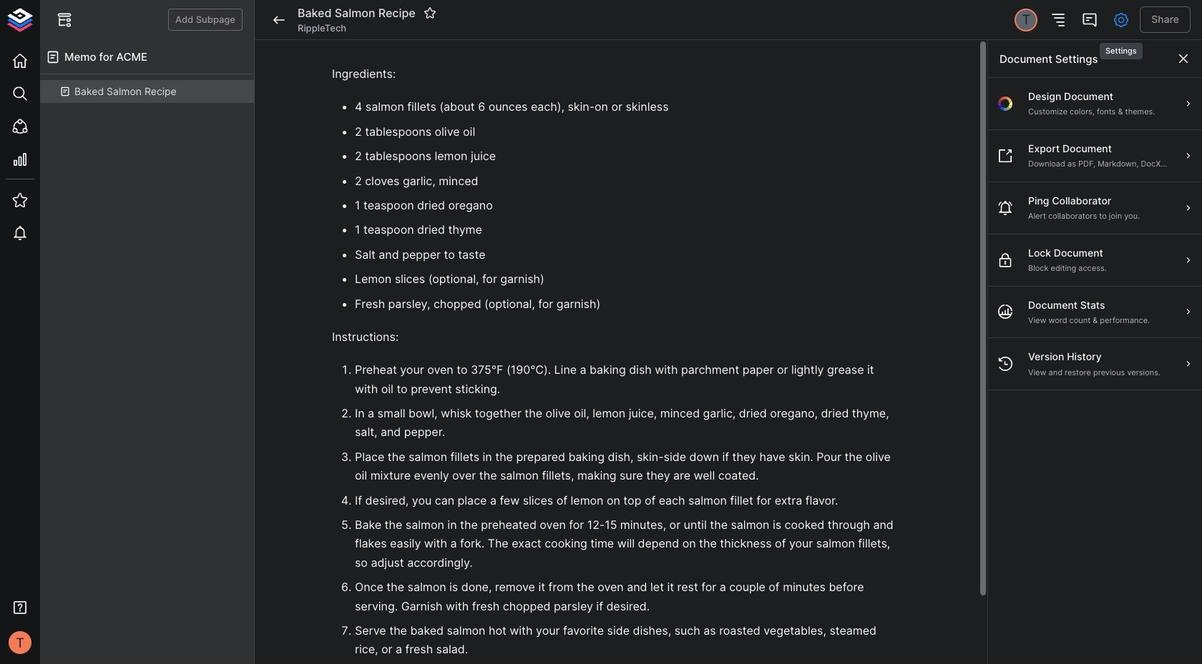 Task type: locate. For each thing, give the bounding box(es) containing it.
go back image
[[271, 11, 288, 28]]

tooltip
[[1099, 33, 1144, 61]]

hide wiki image
[[56, 11, 73, 28]]



Task type: vqa. For each thing, say whether or not it's contained in the screenshot.
3rd Unpin icon from the bottom
no



Task type: describe. For each thing, give the bounding box(es) containing it.
table of contents image
[[1050, 11, 1067, 28]]

favorite image
[[423, 7, 436, 20]]

settings image
[[1113, 11, 1130, 28]]

comments image
[[1082, 11, 1099, 28]]



